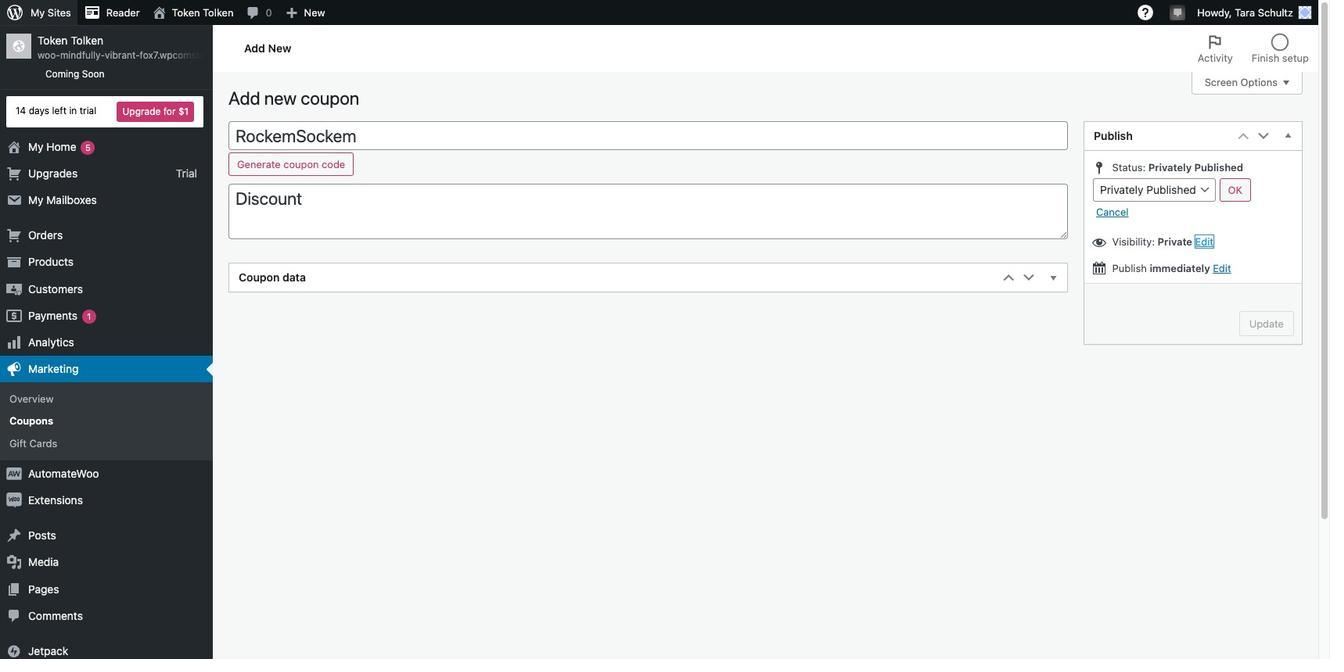 Task type: describe. For each thing, give the bounding box(es) containing it.
0 vertical spatial edit button
[[1195, 235, 1213, 248]]

for
[[163, 105, 176, 117]]

howdy,
[[1197, 6, 1232, 19]]

soon
[[82, 68, 105, 80]]

posts link
[[0, 523, 213, 550]]

token tolken
[[172, 6, 234, 19]]

upgrade for $1 button
[[117, 101, 194, 122]]

ok
[[1228, 184, 1243, 196]]

automatewoo
[[28, 467, 99, 480]]

options
[[1241, 76, 1278, 89]]

fox7.wpcomstaging.com
[[140, 49, 246, 61]]

edit for visibility: private edit
[[1195, 235, 1213, 248]]

media link
[[0, 550, 213, 576]]

screen options button
[[1191, 71, 1303, 95]]

main menu navigation
[[0, 25, 246, 660]]

published
[[1194, 161, 1243, 174]]

my for my mailboxes
[[28, 193, 43, 207]]

sites
[[48, 6, 71, 19]]

0 vertical spatial coupon
[[301, 88, 359, 109]]

reader
[[106, 6, 140, 19]]

customers link
[[0, 276, 213, 303]]

generate coupon code link
[[228, 153, 354, 176]]

tolken for token tolken
[[203, 6, 234, 19]]

payments 1
[[28, 309, 91, 322]]

publish immediately edit
[[1109, 262, 1231, 275]]

upgrade
[[122, 105, 161, 117]]

analytics link
[[0, 329, 213, 356]]

token tolken woo-mindfully-vibrant-fox7.wpcomstaging.com coming soon
[[38, 34, 246, 80]]

14 days left in trial
[[16, 105, 96, 117]]

finish
[[1252, 52, 1279, 64]]

finish setup button
[[1242, 25, 1318, 72]]

my home 5
[[28, 140, 91, 153]]

add for add new
[[244, 41, 265, 54]]

edit for publish immediately edit
[[1213, 262, 1231, 275]]

setup
[[1282, 52, 1309, 64]]

1 vertical spatial edit button
[[1213, 262, 1231, 275]]

reader link
[[77, 0, 146, 25]]

Description (optional) text field
[[228, 184, 1068, 240]]

analytics
[[28, 336, 74, 349]]

vibrant-
[[105, 49, 140, 61]]

automatewoo link
[[0, 461, 213, 487]]

new
[[264, 88, 297, 109]]

jetpack
[[28, 645, 68, 658]]

my sites link
[[0, 0, 77, 25]]

media
[[28, 556, 59, 569]]

$1
[[178, 105, 189, 117]]

token tolken link
[[146, 0, 240, 25]]

mindfully-
[[60, 49, 105, 61]]

my mailboxes
[[28, 193, 97, 207]]

howdy, tara schultz
[[1197, 6, 1293, 19]]

generate
[[237, 158, 281, 171]]

cancel
[[1096, 206, 1129, 218]]

1
[[87, 311, 91, 321]]

cancel link
[[1092, 202, 1133, 224]]

add new
[[244, 41, 291, 54]]

screen
[[1205, 76, 1238, 89]]

14
[[16, 105, 26, 117]]

extensions
[[28, 494, 83, 507]]

toolbar navigation
[[0, 0, 1318, 28]]

visibility:
[[1112, 235, 1155, 248]]

trial
[[80, 105, 96, 117]]



Task type: vqa. For each thing, say whether or not it's contained in the screenshot.
top items
no



Task type: locate. For each thing, give the bounding box(es) containing it.
in
[[69, 105, 77, 117]]

token
[[172, 6, 200, 19], [38, 34, 68, 47]]

token inside the toolbar navigation
[[172, 6, 200, 19]]

activity button
[[1188, 25, 1242, 72]]

payments
[[28, 309, 78, 322]]

tolken for token tolken woo-mindfully-vibrant-fox7.wpcomstaging.com coming soon
[[71, 34, 103, 47]]

tolken
[[203, 6, 234, 19], [71, 34, 103, 47]]

pages link
[[0, 576, 213, 603]]

coming
[[45, 68, 79, 80]]

ok link
[[1219, 178, 1251, 202]]

jetpack link
[[0, 638, 213, 660]]

0 vertical spatial token
[[172, 6, 200, 19]]

overview
[[9, 393, 54, 405]]

add down 0 link
[[244, 41, 265, 54]]

1 horizontal spatial new
[[304, 6, 325, 19]]

add new coupon
[[228, 88, 359, 109]]

overview link
[[0, 388, 213, 410]]

my for my home 5
[[28, 140, 43, 153]]

token up "fox7.wpcomstaging.com"
[[172, 6, 200, 19]]

tab list containing activity
[[1188, 25, 1318, 72]]

new right 0
[[304, 6, 325, 19]]

schultz
[[1258, 6, 1293, 19]]

private
[[1158, 235, 1192, 248]]

immediately
[[1150, 262, 1210, 275]]

tolken up mindfully-
[[71, 34, 103, 47]]

comments link
[[0, 603, 213, 630]]

0 horizontal spatial new
[[268, 41, 291, 54]]

orders
[[28, 229, 63, 242]]

new link
[[278, 0, 331, 25]]

None submit
[[1239, 311, 1294, 336]]

edit right the private
[[1195, 235, 1213, 248]]

my for my sites
[[31, 6, 45, 19]]

0 vertical spatial new
[[304, 6, 325, 19]]

upgrade for $1
[[122, 105, 189, 117]]

gift cards link
[[0, 432, 213, 454]]

code
[[322, 158, 345, 171]]

generate coupon code
[[237, 158, 345, 171]]

upgrades
[[28, 166, 78, 180]]

1 vertical spatial token
[[38, 34, 68, 47]]

edit right immediately
[[1213, 262, 1231, 275]]

publish up 'status:'
[[1094, 129, 1133, 142]]

cards
[[29, 437, 57, 450]]

my inside 'link'
[[28, 193, 43, 207]]

my left home
[[28, 140, 43, 153]]

tab list
[[1188, 25, 1318, 72]]

0 vertical spatial add
[[244, 41, 265, 54]]

marketing
[[28, 362, 79, 376]]

mailboxes
[[46, 193, 97, 207]]

extensions link
[[0, 487, 213, 514]]

1 vertical spatial my
[[28, 140, 43, 153]]

trial
[[176, 166, 197, 180]]

coupons link
[[0, 410, 213, 432]]

1 vertical spatial new
[[268, 41, 291, 54]]

coupon right new
[[301, 88, 359, 109]]

notification image
[[1171, 5, 1184, 18]]

tolken inside "token tolken woo-mindfully-vibrant-fox7.wpcomstaging.com coming soon"
[[71, 34, 103, 47]]

posts
[[28, 529, 56, 542]]

finish setup
[[1252, 52, 1309, 64]]

0 vertical spatial tolken
[[203, 6, 234, 19]]

my
[[31, 6, 45, 19], [28, 140, 43, 153], [28, 193, 43, 207]]

1 vertical spatial coupon
[[283, 158, 319, 171]]

my inside the toolbar navigation
[[31, 6, 45, 19]]

new down 0
[[268, 41, 291, 54]]

add left new
[[228, 88, 260, 109]]

tara
[[1235, 6, 1255, 19]]

products
[[28, 255, 74, 269]]

token for token tolken woo-mindfully-vibrant-fox7.wpcomstaging.com coming soon
[[38, 34, 68, 47]]

customers
[[28, 282, 83, 295]]

publish down visibility:
[[1112, 262, 1147, 275]]

coupon
[[239, 271, 280, 284]]

screen options
[[1205, 76, 1278, 89]]

publish for publish immediately edit
[[1112, 262, 1147, 275]]

privately
[[1148, 161, 1192, 174]]

token for token tolken
[[172, 6, 200, 19]]

pages
[[28, 583, 59, 596]]

5
[[85, 142, 91, 152]]

products link
[[0, 249, 213, 276]]

add for add new coupon
[[228, 88, 260, 109]]

new inside the toolbar navigation
[[304, 6, 325, 19]]

my mailboxes link
[[0, 187, 213, 214]]

1 horizontal spatial token
[[172, 6, 200, 19]]

gift cards
[[9, 437, 57, 450]]

orders link
[[0, 222, 213, 249]]

publish for publish
[[1094, 129, 1133, 142]]

0 horizontal spatial tolken
[[71, 34, 103, 47]]

edit button right immediately
[[1213, 262, 1231, 275]]

comments
[[28, 609, 83, 623]]

1 vertical spatial tolken
[[71, 34, 103, 47]]

status:
[[1112, 161, 1146, 174]]

0 vertical spatial publish
[[1094, 129, 1133, 142]]

0 vertical spatial my
[[31, 6, 45, 19]]

gift
[[9, 437, 27, 450]]

home
[[46, 140, 76, 153]]

0 link
[[240, 0, 278, 25]]

0 vertical spatial edit
[[1195, 235, 1213, 248]]

coupon left the code
[[283, 158, 319, 171]]

coupons
[[9, 415, 53, 428]]

edit button right the private
[[1195, 235, 1213, 248]]

0 horizontal spatial token
[[38, 34, 68, 47]]

tolken inside the toolbar navigation
[[203, 6, 234, 19]]

0
[[266, 6, 272, 19]]

1 horizontal spatial tolken
[[203, 6, 234, 19]]

None text field
[[228, 121, 1068, 151]]

days
[[29, 105, 49, 117]]

coupon data
[[239, 271, 306, 284]]

my sites
[[31, 6, 71, 19]]

publish
[[1094, 129, 1133, 142], [1112, 262, 1147, 275]]

activity
[[1198, 52, 1233, 64]]

tolken left 0 link
[[203, 6, 234, 19]]

data
[[282, 271, 306, 284]]

1 vertical spatial edit
[[1213, 262, 1231, 275]]

woo-
[[38, 49, 60, 61]]

edit button
[[1195, 235, 1213, 248], [1213, 262, 1231, 275]]

1 vertical spatial publish
[[1112, 262, 1147, 275]]

marketing link
[[0, 356, 213, 383]]

my left sites
[[31, 6, 45, 19]]

2 vertical spatial my
[[28, 193, 43, 207]]

coupon
[[301, 88, 359, 109], [283, 158, 319, 171]]

1 vertical spatial add
[[228, 88, 260, 109]]

token inside "token tolken woo-mindfully-vibrant-fox7.wpcomstaging.com coming soon"
[[38, 34, 68, 47]]

status: privately published
[[1109, 161, 1243, 174]]

new
[[304, 6, 325, 19], [268, 41, 291, 54]]

visibility: private edit
[[1109, 235, 1213, 248]]

my down upgrades
[[28, 193, 43, 207]]

token up woo-
[[38, 34, 68, 47]]



